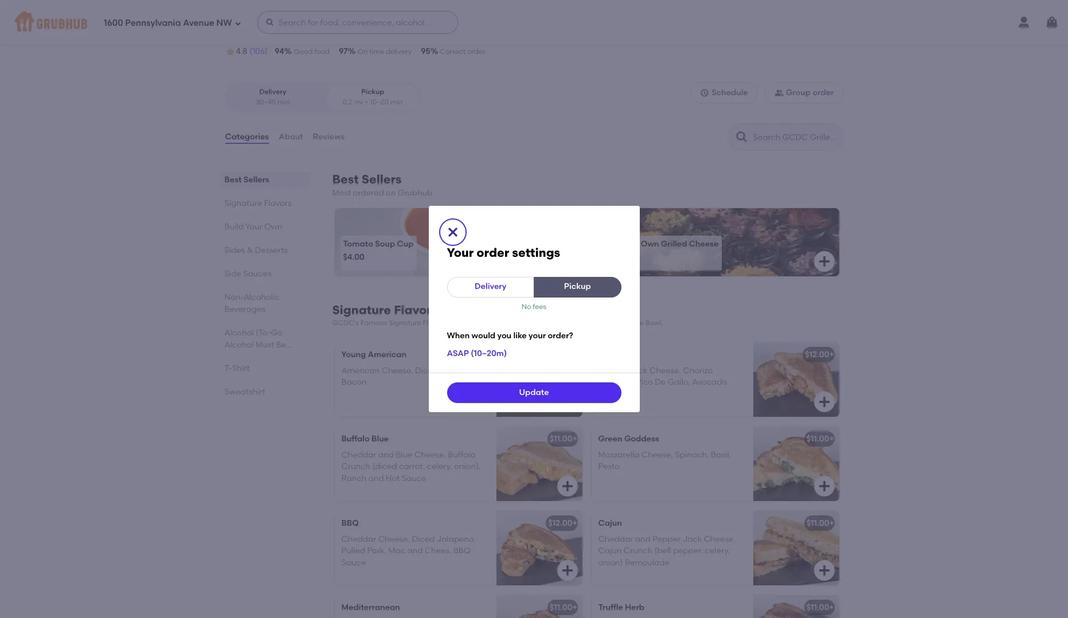 Task type: vqa. For each thing, say whether or not it's contained in the screenshot.
SEE
no



Task type: locate. For each thing, give the bounding box(es) containing it.
0 horizontal spatial flavors
[[264, 198, 292, 208]]

1 vertical spatial cheese
[[689, 239, 719, 249]]

1 horizontal spatial flavors
[[394, 303, 438, 317]]

side
[[225, 269, 241, 279]]

time
[[369, 48, 384, 56]]

your inside tab
[[245, 222, 262, 232]]

avenue inside the '1730 pennsylvania avenue nw • (202) 393-4232 • fees'
[[310, 30, 339, 39]]

grilled inside button
[[661, 239, 687, 249]]

min inside delivery 30–45 min
[[278, 98, 290, 106]]

diced for jalapeno,
[[412, 535, 435, 544]]

& inside signature flavors gcdc's famous signature flavors: available as a grilled cheese, patty melt, or mac & cheese bowl.
[[612, 319, 617, 327]]

pickup inside pickup button
[[564, 282, 591, 292]]

1 horizontal spatial buffalo
[[448, 450, 476, 460]]

0 vertical spatial signature
[[225, 198, 262, 208]]

nw up 'star icon' at the left top
[[216, 18, 232, 28]]

1 vertical spatial &
[[612, 319, 617, 327]]

cheese, inside pepper jack cheese, chorizo crumble, pico de gallo, avocado crema
[[650, 366, 681, 376]]

pickup up 10–20
[[361, 88, 384, 96]]

1 vertical spatial mac
[[388, 546, 406, 556]]

0 horizontal spatial $12.00
[[548, 518, 573, 528]]

sellers up signature flavors
[[244, 175, 269, 185]]

1 vertical spatial $12.00
[[548, 518, 573, 528]]

svg image
[[265, 18, 275, 27], [818, 255, 831, 269], [561, 395, 574, 409], [561, 479, 574, 493], [818, 479, 831, 493], [818, 564, 831, 577]]

1 vertical spatial flavors
[[394, 303, 438, 317]]

1 horizontal spatial avenue
[[310, 30, 339, 39]]

cheddar up onion)
[[598, 535, 633, 544]]

1 vertical spatial own
[[641, 239, 659, 249]]

gcdc
[[225, 2, 276, 21]]

gallo,
[[668, 378, 691, 387]]

1 vertical spatial diced
[[412, 535, 435, 544]]

svg image for mozzarella cheese, spinach, basil, pesto
[[818, 479, 831, 493]]

your for build your own grilled cheese
[[622, 239, 639, 249]]

pennsylvania inside the '1730 pennsylvania avenue nw • (202) 393-4232 • fees'
[[257, 30, 308, 39]]

chees,
[[425, 546, 452, 556]]

• inside the pickup 0.2 mi • 10–20 min
[[365, 98, 368, 106]]

build your own tab
[[225, 221, 305, 233]]

non-alcoholic beverages
[[225, 293, 280, 314]]

remoulade
[[625, 558, 670, 568]]

truffle herb
[[598, 603, 645, 612]]

celery, inside cheddar and pepper jack cheese, cajun crunch (bell pepper, celery, onion) remoulade
[[705, 546, 730, 556]]

best up signature flavors
[[225, 175, 242, 185]]

order right group
[[813, 88, 834, 98]]

1 vertical spatial signature
[[332, 303, 391, 317]]

1 vertical spatial bbq
[[454, 546, 471, 556]]

sellers inside best sellers most ordered on grubhub
[[362, 172, 402, 186]]

1 vertical spatial nw
[[341, 30, 355, 39]]

bbq down jalapeno,
[[454, 546, 471, 556]]

cheddar for crunch
[[342, 450, 376, 460]]

pepper up crumble,
[[598, 366, 627, 376]]

pennsylvania up "94"
[[257, 30, 308, 39]]

0 horizontal spatial your
[[245, 222, 262, 232]]

2 vertical spatial grilled
[[498, 319, 520, 327]]

your inside button
[[622, 239, 639, 249]]

celery,
[[427, 462, 452, 472], [705, 546, 730, 556]]

southwest image
[[753, 342, 839, 417]]

young american image
[[496, 342, 582, 417]]

1 vertical spatial build
[[600, 239, 620, 249]]

0 horizontal spatial pennsylvania
[[125, 18, 181, 28]]

cheddar cheese, diced jalapeno, pulled pork, mac and chees, bbq sauce
[[342, 535, 476, 568]]

1 vertical spatial delivery
[[475, 282, 507, 292]]

1600 pennsylvania avenue nw
[[104, 18, 232, 28]]

0 vertical spatial &
[[247, 245, 253, 255]]

0 horizontal spatial •
[[358, 30, 361, 39]]

nw up 97
[[341, 30, 355, 39]]

best inside best sellers most ordered on grubhub
[[332, 172, 359, 186]]

asap (10–20m)
[[447, 349, 507, 359]]

0 vertical spatial avenue
[[183, 18, 214, 28]]

cheddar inside cheddar and pepper jack cheese, cajun crunch (bell pepper, celery, onion) remoulade
[[598, 535, 633, 544]]

1 vertical spatial order
[[813, 88, 834, 98]]

jack
[[629, 366, 648, 376], [683, 535, 702, 544]]

0 vertical spatial jack
[[629, 366, 648, 376]]

0 vertical spatial blue
[[372, 434, 389, 444]]

0 horizontal spatial blue
[[372, 434, 389, 444]]

0 vertical spatial flavors
[[264, 198, 292, 208]]

delivery up 30–45
[[259, 88, 287, 96]]

mediterranean
[[342, 603, 400, 612]]

avenue left gcdc
[[183, 18, 214, 28]]

diced for tomato,
[[415, 366, 438, 376]]

delivery inside delivery 30–45 min
[[259, 88, 287, 96]]

1 horizontal spatial sauce
[[402, 473, 426, 483]]

0 vertical spatial pickup
[[361, 88, 384, 96]]

avenue up the food
[[310, 30, 339, 39]]

•
[[358, 30, 361, 39], [423, 30, 426, 39], [365, 98, 368, 106]]

sellers inside tab
[[244, 175, 269, 185]]

own inside tab
[[264, 222, 282, 232]]

main navigation navigation
[[0, 0, 1068, 45]]

flavors up the flavors:
[[394, 303, 438, 317]]

delivery for delivery 30–45 min
[[259, 88, 287, 96]]

build inside build your own grilled cheese button
[[600, 239, 620, 249]]

no
[[522, 303, 531, 311]]

0 vertical spatial build
[[225, 222, 244, 232]]

cheese, inside mozzarella cheese, spinach, basil, pesto
[[642, 450, 673, 460]]

1 horizontal spatial $12.00
[[805, 350, 830, 359]]

0 horizontal spatial grilled
[[280, 2, 333, 21]]

0 horizontal spatial sauce
[[342, 558, 366, 568]]

1 horizontal spatial •
[[365, 98, 368, 106]]

sauce inside cheddar and blue cheese, buffalo crunch (diced carrot, celery, onion), ranch and hot sauce
[[402, 473, 426, 483]]

avenue for 1730 pennsylvania avenue nw • (202) 393-4232 • fees
[[310, 30, 339, 39]]

build your own grilled cheese button
[[592, 208, 839, 277]]

svg image
[[1045, 15, 1059, 29], [234, 20, 241, 27], [700, 88, 710, 98], [446, 225, 460, 239], [818, 395, 831, 409], [561, 564, 574, 577]]

1 horizontal spatial $12.00 +
[[805, 350, 834, 359]]

• right 4232 at the left top of page
[[423, 30, 426, 39]]

0 horizontal spatial best
[[225, 175, 242, 185]]

• right the mi
[[365, 98, 368, 106]]

buffalo blue
[[342, 434, 389, 444]]

flavors
[[264, 198, 292, 208], [394, 303, 438, 317]]

crema
[[598, 389, 626, 399]]

$11.00 + for mozzarella cheese, spinach, basil, pesto
[[807, 434, 834, 444]]

american
[[368, 350, 407, 359], [342, 366, 380, 376]]

min right 30–45
[[278, 98, 290, 106]]

best up most
[[332, 172, 359, 186]]

& right or
[[612, 319, 617, 327]]

0 horizontal spatial crunch
[[342, 462, 370, 472]]

0 vertical spatial pennsylvania
[[125, 18, 181, 28]]

1 horizontal spatial blue
[[396, 450, 413, 460]]

cheese, inside cheddar and blue cheese, buffalo crunch (diced carrot, celery, onion), ranch and hot sauce
[[414, 450, 446, 460]]

0 vertical spatial celery,
[[427, 462, 452, 472]]

$12.00
[[805, 350, 830, 359], [548, 518, 573, 528]]

about button
[[278, 116, 304, 158]]

and up (diced
[[378, 450, 394, 460]]

diced left tomato,
[[415, 366, 438, 376]]

0 horizontal spatial mac
[[388, 546, 406, 556]]

american up bacon
[[342, 366, 380, 376]]

mac right pork, in the bottom left of the page
[[388, 546, 406, 556]]

0 horizontal spatial min
[[278, 98, 290, 106]]

svg image for american cheese, diced tomato, bacon
[[561, 395, 574, 409]]

1 vertical spatial pennsylvania
[[257, 30, 308, 39]]

sauce
[[402, 473, 426, 483], [342, 558, 366, 568]]

side sauces tab
[[225, 268, 305, 280]]

diced up chees,
[[412, 535, 435, 544]]

cheese
[[337, 2, 397, 21], [689, 239, 719, 249], [619, 319, 644, 327]]

blue up carrot,
[[396, 450, 413, 460]]

settings
[[512, 245, 560, 260]]

1 horizontal spatial crunch
[[624, 546, 653, 556]]

0 horizontal spatial $12.00 +
[[548, 518, 577, 528]]

buffalo up ranch
[[342, 434, 370, 444]]

&
[[247, 245, 253, 255], [612, 319, 617, 327]]

min right 10–20
[[391, 98, 403, 106]]

correct
[[440, 48, 466, 56]]

people icon image
[[775, 88, 784, 98]]

1 vertical spatial buffalo
[[448, 450, 476, 460]]

0 vertical spatial crunch
[[342, 462, 370, 472]]

0 vertical spatial mac
[[596, 319, 610, 327]]

30–45
[[256, 98, 276, 106]]

pennsylvania inside main navigation 'navigation'
[[125, 18, 181, 28]]

own inside button
[[641, 239, 659, 249]]

1 vertical spatial celery,
[[705, 546, 730, 556]]

pepper
[[598, 366, 627, 376], [653, 535, 681, 544]]

sauce inside cheddar cheese, diced jalapeno, pulled pork, mac and chees, bbq sauce
[[342, 558, 366, 568]]

0 vertical spatial nw
[[216, 18, 232, 28]]

diced inside american cheese, diced tomato, bacon
[[415, 366, 438, 376]]

order inside button
[[813, 88, 834, 98]]

sides & desserts
[[225, 245, 288, 255]]

best inside tab
[[225, 175, 242, 185]]

1 horizontal spatial nw
[[341, 30, 355, 39]]

cheddar down buffalo blue at the bottom left
[[342, 450, 376, 460]]

sweatshirt
[[225, 387, 265, 397]]

t-
[[225, 364, 232, 373]]

0 vertical spatial $12.00 +
[[805, 350, 834, 359]]

american up american cheese, diced tomato, bacon
[[368, 350, 407, 359]]

2 horizontal spatial cheese
[[689, 239, 719, 249]]

2 cajun from the top
[[598, 546, 622, 556]]

0 vertical spatial grilled
[[280, 2, 333, 21]]

4232
[[402, 30, 420, 39]]

blue up (diced
[[372, 434, 389, 444]]

1 vertical spatial crunch
[[624, 546, 653, 556]]

signature
[[225, 198, 262, 208], [332, 303, 391, 317], [389, 319, 421, 327]]

flavors inside signature flavors gcdc's famous signature flavors: available as a grilled cheese, patty melt, or mac & cheese bowl.
[[394, 303, 438, 317]]

flavors inside tab
[[264, 198, 292, 208]]

1 vertical spatial $12.00 +
[[548, 518, 577, 528]]

nw
[[216, 18, 232, 28], [341, 30, 355, 39]]

pepper up (bell
[[653, 535, 681, 544]]

ordered
[[353, 188, 384, 198]]

build inside build your own tab
[[225, 222, 244, 232]]

0 horizontal spatial delivery
[[259, 88, 287, 96]]

+ for cheddar and pepper jack cheese, cajun crunch (bell pepper, celery, onion) remoulade
[[830, 518, 834, 528]]

1730 pennsylvania avenue nw button
[[238, 28, 356, 41]]

delivery inside delivery button
[[475, 282, 507, 292]]

non-
[[225, 293, 244, 302]]

own for build your own grilled cheese
[[641, 239, 659, 249]]

svg image for cheddar and pepper jack cheese, cajun crunch (bell pepper, celery, onion) remoulade
[[818, 564, 831, 577]]

crunch
[[342, 462, 370, 472], [624, 546, 653, 556]]

young american
[[342, 350, 407, 359]]

1 horizontal spatial sellers
[[362, 172, 402, 186]]

sellers up 'on'
[[362, 172, 402, 186]]

(106)
[[250, 46, 268, 56]]

svg image for cheddar and blue cheese, buffalo crunch (diced carrot, celery, onion), ranch and hot sauce
[[561, 479, 574, 493]]

1730
[[239, 30, 255, 39]]

• left '(202)'
[[358, 30, 361, 39]]

2 horizontal spatial •
[[423, 30, 426, 39]]

diced inside cheddar cheese, diced jalapeno, pulled pork, mac and chees, bbq sauce
[[412, 535, 435, 544]]

1 vertical spatial american
[[342, 366, 380, 376]]

crunch inside cheddar and pepper jack cheese, cajun crunch (bell pepper, celery, onion) remoulade
[[624, 546, 653, 556]]

cheese,
[[521, 319, 548, 327], [382, 366, 413, 376], [650, 366, 681, 376], [414, 450, 446, 460], [642, 450, 673, 460], [378, 535, 410, 544], [704, 535, 736, 544]]

signature flavors tab
[[225, 197, 305, 209]]

grilled inside signature flavors gcdc's famous signature flavors: available as a grilled cheese, patty melt, or mac & cheese bowl.
[[498, 319, 520, 327]]

cheese, inside american cheese, diced tomato, bacon
[[382, 366, 413, 376]]

0 horizontal spatial &
[[247, 245, 253, 255]]

bacon
[[342, 378, 367, 387]]

signature up famous
[[332, 303, 391, 317]]

cheddar up pulled
[[342, 535, 376, 544]]

pepper,
[[673, 546, 703, 556]]

sauce down carrot,
[[402, 473, 426, 483]]

0 horizontal spatial pickup
[[361, 88, 384, 96]]

1 vertical spatial blue
[[396, 450, 413, 460]]

$11.00 + for cheddar and pepper jack cheese, cajun crunch (bell pepper, celery, onion) remoulade
[[807, 518, 834, 528]]

order right correct
[[468, 48, 486, 56]]

signature down best sellers on the left top of page
[[225, 198, 262, 208]]

grubhub
[[398, 188, 433, 198]]

0 vertical spatial diced
[[415, 366, 438, 376]]

1 horizontal spatial your
[[447, 245, 474, 260]]

build your own
[[225, 222, 282, 232]]

0 horizontal spatial cheese
[[337, 2, 397, 21]]

0 horizontal spatial build
[[225, 222, 244, 232]]

flavors for signature flavors
[[264, 198, 292, 208]]

jack up pico
[[629, 366, 648, 376]]

0 horizontal spatial sellers
[[244, 175, 269, 185]]

signature inside tab
[[225, 198, 262, 208]]

0 vertical spatial cajun
[[598, 518, 622, 528]]

grilled
[[280, 2, 333, 21], [661, 239, 687, 249], [498, 319, 520, 327]]

sauce down pulled
[[342, 558, 366, 568]]

option group
[[225, 83, 421, 112]]

carrot,
[[399, 462, 425, 472]]

0 vertical spatial delivery
[[259, 88, 287, 96]]

1 horizontal spatial bbq
[[454, 546, 471, 556]]

avenue inside main navigation 'navigation'
[[183, 18, 214, 28]]

1 min from the left
[[278, 98, 290, 106]]

delivery up signature flavors gcdc's famous signature flavors: available as a grilled cheese, patty melt, or mac & cheese bowl.
[[475, 282, 507, 292]]

1 horizontal spatial &
[[612, 319, 617, 327]]

sides & desserts tab
[[225, 244, 305, 256]]

build up pickup button
[[600, 239, 620, 249]]

like
[[514, 331, 527, 341]]

pickup for pickup
[[564, 282, 591, 292]]

1 horizontal spatial delivery
[[475, 282, 507, 292]]

nw inside the '1730 pennsylvania avenue nw • (202) 393-4232 • fees'
[[341, 30, 355, 39]]

2 min from the left
[[391, 98, 403, 106]]

2 horizontal spatial grilled
[[661, 239, 687, 249]]

cheese inside button
[[689, 239, 719, 249]]

1 horizontal spatial best
[[332, 172, 359, 186]]

signature left the flavors:
[[389, 319, 421, 327]]

crunch inside cheddar and blue cheese, buffalo crunch (diced carrot, celery, onion), ranch and hot sauce
[[342, 462, 370, 472]]

$11.00
[[550, 434, 573, 444], [807, 434, 830, 444], [807, 518, 830, 528], [550, 603, 573, 612], [807, 603, 830, 612]]

crunch up ranch
[[342, 462, 370, 472]]

celery, right pepper,
[[705, 546, 730, 556]]

$11.00 +
[[550, 434, 577, 444], [807, 434, 834, 444], [807, 518, 834, 528], [550, 603, 577, 612], [807, 603, 834, 612]]

1 horizontal spatial pepper
[[653, 535, 681, 544]]

buffalo up onion),
[[448, 450, 476, 460]]

good food
[[294, 48, 330, 56]]

blue
[[372, 434, 389, 444], [396, 450, 413, 460]]

0 horizontal spatial jack
[[629, 366, 648, 376]]

non-alcoholic beverages tab
[[225, 291, 305, 315]]

1 horizontal spatial pickup
[[564, 282, 591, 292]]

cheddar inside cheddar cheese, diced jalapeno, pulled pork, mac and chees, bbq sauce
[[342, 535, 376, 544]]

+
[[830, 350, 834, 359], [573, 434, 577, 444], [830, 434, 834, 444], [573, 518, 577, 528], [830, 518, 834, 528], [573, 603, 577, 612], [830, 603, 834, 612]]

green goddess image
[[753, 427, 839, 501]]

delivery button
[[447, 277, 534, 297]]

mac right or
[[596, 319, 610, 327]]

1 vertical spatial grilled
[[661, 239, 687, 249]]

jack up pepper,
[[683, 535, 702, 544]]

and up remoulade
[[635, 535, 651, 544]]

jack inside cheddar and pepper jack cheese, cajun crunch (bell pepper, celery, onion) remoulade
[[683, 535, 702, 544]]

+ for cheddar cheese, diced jalapeno, pulled pork, mac and chees, bbq sauce
[[573, 518, 577, 528]]

celery, right carrot,
[[427, 462, 452, 472]]

flavors up build your own tab
[[264, 198, 292, 208]]

1 vertical spatial avenue
[[310, 30, 339, 39]]

1 horizontal spatial own
[[641, 239, 659, 249]]

0 vertical spatial $12.00
[[805, 350, 830, 359]]

tab
[[225, 327, 305, 351]]

94
[[275, 46, 284, 56]]

0 horizontal spatial bbq
[[342, 518, 359, 528]]

crunch up remoulade
[[624, 546, 653, 556]]

when
[[447, 331, 470, 341]]

shirt
[[232, 364, 250, 373]]

1 horizontal spatial min
[[391, 98, 403, 106]]

and left chees,
[[407, 546, 423, 556]]

cajun
[[598, 518, 622, 528], [598, 546, 622, 556]]

svg image inside main navigation 'navigation'
[[265, 18, 275, 27]]

tomato,
[[440, 366, 472, 376]]

build your own grilled cheese
[[600, 239, 719, 249]]

pickup 0.2 mi • 10–20 min
[[343, 88, 403, 106]]

cheddar and pepper jack cheese, cajun crunch (bell pepper, celery, onion) remoulade
[[598, 535, 736, 568]]

1 vertical spatial pepper
[[653, 535, 681, 544]]

group
[[786, 88, 811, 98]]

sellers
[[362, 172, 402, 186], [244, 175, 269, 185]]

pickup up the melt,
[[564, 282, 591, 292]]

0 horizontal spatial nw
[[216, 18, 232, 28]]

1 vertical spatial sauce
[[342, 558, 366, 568]]

1 horizontal spatial jack
[[683, 535, 702, 544]]

search icon image
[[735, 130, 749, 144]]

american cheese, diced tomato, bacon
[[342, 366, 472, 387]]

& right sides at the top left of page
[[247, 245, 253, 255]]

cheddar inside cheddar and blue cheese, buffalo crunch (diced carrot, celery, onion), ranch and hot sauce
[[342, 450, 376, 460]]

pennsylvania right 1600
[[125, 18, 181, 28]]

nw inside main navigation 'navigation'
[[216, 18, 232, 28]]

order
[[468, 48, 486, 56], [813, 88, 834, 98], [477, 245, 509, 260]]

build up sides at the top left of page
[[225, 222, 244, 232]]

mediterranean image
[[496, 595, 582, 618]]

t-shirt tab
[[225, 362, 305, 375]]

1 vertical spatial cajun
[[598, 546, 622, 556]]

0 horizontal spatial buffalo
[[342, 434, 370, 444]]

0 vertical spatial pepper
[[598, 366, 627, 376]]

t-shirt
[[225, 364, 250, 373]]

beverages
[[225, 305, 265, 314]]

pickup inside the pickup 0.2 mi • 10–20 min
[[361, 88, 384, 96]]

0 vertical spatial order
[[468, 48, 486, 56]]

buffalo
[[342, 434, 370, 444], [448, 450, 476, 460]]

order up delivery button
[[477, 245, 509, 260]]

build for build your own
[[225, 222, 244, 232]]

bbq up pulled
[[342, 518, 359, 528]]

jack inside pepper jack cheese, chorizo crumble, pico de gallo, avocado crema
[[629, 366, 648, 376]]

& inside tab
[[247, 245, 253, 255]]

0 horizontal spatial own
[[264, 222, 282, 232]]

1 horizontal spatial grilled
[[498, 319, 520, 327]]

1 vertical spatial jack
[[683, 535, 702, 544]]



Task type: describe. For each thing, give the bounding box(es) containing it.
+ for mozzarella cheese, spinach, basil, pesto
[[830, 434, 834, 444]]

$12.00 + for pepper jack cheese, chorizo crumble, pico de gallo, avocado crema
[[805, 350, 834, 359]]

sellers for best sellers
[[244, 175, 269, 185]]

onion),
[[454, 462, 481, 472]]

0 vertical spatial american
[[368, 350, 407, 359]]

group order
[[786, 88, 834, 98]]

or
[[587, 319, 594, 327]]

(10–20m)
[[471, 349, 507, 359]]

signature for signature flavors
[[225, 198, 262, 208]]

nw for 1730 pennsylvania avenue nw • (202) 393-4232 • fees
[[341, 30, 355, 39]]

side sauces
[[225, 269, 272, 279]]

pennsylvania for 1730
[[257, 30, 308, 39]]

reviews button
[[312, 116, 345, 158]]

your
[[529, 331, 546, 341]]

1 cajun from the top
[[598, 518, 622, 528]]

cheddar for pork,
[[342, 535, 376, 544]]

and inside cheddar cheese, diced jalapeno, pulled pork, mac and chees, bbq sauce
[[407, 546, 423, 556]]

cheese, inside signature flavors gcdc's famous signature flavors: available as a grilled cheese, patty melt, or mac & cheese bowl.
[[521, 319, 548, 327]]

bowl.
[[646, 319, 663, 327]]

asap (10–20m) button
[[447, 344, 507, 364]]

bbq inside cheddar cheese, diced jalapeno, pulled pork, mac and chees, bbq sauce
[[454, 546, 471, 556]]

crumble,
[[598, 378, 635, 387]]

(202)
[[364, 30, 383, 39]]

your for build your own
[[245, 222, 262, 232]]

de
[[655, 378, 666, 387]]

onion)
[[598, 558, 623, 568]]

herb
[[625, 603, 645, 612]]

group order button
[[765, 83, 844, 103]]

a
[[492, 319, 496, 327]]

your order settings
[[447, 245, 560, 260]]

bar
[[400, 2, 429, 21]]

own for build your own
[[264, 222, 282, 232]]

buffalo blue image
[[496, 427, 582, 501]]

sellers for best sellers most ordered on grubhub
[[362, 172, 402, 186]]

pepper jack cheese, chorizo crumble, pico de gallo, avocado crema
[[598, 366, 727, 399]]

1600
[[104, 18, 123, 28]]

mac inside signature flavors gcdc's famous signature flavors: available as a grilled cheese, patty melt, or mac & cheese bowl.
[[596, 319, 610, 327]]

393-
[[385, 30, 402, 39]]

delivery
[[386, 48, 412, 56]]

best for best sellers most ordered on grubhub
[[332, 172, 359, 186]]

signature for signature flavors gcdc's famous signature flavors: available as a grilled cheese, patty melt, or mac & cheese bowl.
[[332, 303, 391, 317]]

on
[[358, 48, 368, 56]]

order for group
[[813, 88, 834, 98]]

southwest
[[598, 350, 640, 359]]

categories button
[[225, 116, 270, 158]]

truffle herb image
[[753, 595, 839, 618]]

cheese, inside cheddar cheese, diced jalapeno, pulled pork, mac and chees, bbq sauce
[[378, 535, 410, 544]]

signature flavors gcdc's famous signature flavors: available as a grilled cheese, patty melt, or mac & cheese bowl.
[[332, 303, 663, 327]]

update
[[519, 388, 549, 398]]

desserts
[[255, 245, 288, 255]]

cheddar for cajun
[[598, 535, 633, 544]]

+ for pepper jack cheese, chorizo crumble, pico de gallo, avocado crema
[[830, 350, 834, 359]]

american inside american cheese, diced tomato, bacon
[[342, 366, 380, 376]]

avenue for 1600 pennsylvania avenue nw
[[183, 18, 214, 28]]

most
[[332, 188, 351, 198]]

bbq image
[[496, 511, 582, 585]]

min inside the pickup 0.2 mi • 10–20 min
[[391, 98, 403, 106]]

best sellers most ordered on grubhub
[[332, 172, 433, 198]]

would
[[472, 331, 496, 341]]

cheese, inside cheddar and pepper jack cheese, cajun crunch (bell pepper, celery, onion) remoulade
[[704, 535, 736, 544]]

$12.00 for cheddar cheese, diced jalapeno, pulled pork, mac and chees, bbq sauce
[[548, 518, 573, 528]]

pickup for pickup 0.2 mi • 10–20 min
[[361, 88, 384, 96]]

tomato soup cup $4.00
[[343, 239, 414, 262]]

pepper inside cheddar and pepper jack cheese, cajun crunch (bell pepper, celery, onion) remoulade
[[653, 535, 681, 544]]

fees
[[533, 303, 547, 311]]

order for correct
[[468, 48, 486, 56]]

reviews
[[313, 132, 345, 142]]

as
[[482, 319, 490, 327]]

green goddess
[[598, 434, 659, 444]]

melt,
[[569, 319, 586, 327]]

+ for cheddar and blue cheese, buffalo crunch (diced carrot, celery, onion), ranch and hot sauce
[[573, 434, 577, 444]]

option group containing delivery 30–45 min
[[225, 83, 421, 112]]

sides
[[225, 245, 245, 255]]

mac inside cheddar cheese, diced jalapeno, pulled pork, mac and chees, bbq sauce
[[388, 546, 406, 556]]

ranch
[[342, 473, 367, 483]]

mozzarella
[[598, 450, 640, 460]]

correct order
[[440, 48, 486, 56]]

95
[[421, 46, 430, 56]]

$12.00 for pepper jack cheese, chorizo crumble, pico de gallo, avocado crema
[[805, 350, 830, 359]]

(diced
[[372, 462, 397, 472]]

available
[[450, 319, 481, 327]]

flavors for signature flavors gcdc's famous signature flavors: available as a grilled cheese, patty melt, or mac & cheese bowl.
[[394, 303, 438, 317]]

pork,
[[367, 546, 387, 556]]

2 vertical spatial signature
[[389, 319, 421, 327]]

0 vertical spatial buffalo
[[342, 434, 370, 444]]

asap
[[447, 349, 469, 359]]

$11.00 + for cheddar and blue cheese, buffalo crunch (diced carrot, celery, onion), ranch and hot sauce
[[550, 434, 577, 444]]

no fees
[[522, 303, 547, 311]]

pepper inside pepper jack cheese, chorizo crumble, pico de gallo, avocado crema
[[598, 366, 627, 376]]

chorizo
[[683, 366, 713, 376]]

cajun inside cheddar and pepper jack cheese, cajun crunch (bell pepper, celery, onion) remoulade
[[598, 546, 622, 556]]

gcdc's
[[332, 319, 359, 327]]

alcoholic
[[244, 293, 280, 302]]

pico
[[636, 378, 653, 387]]

delivery for delivery
[[475, 282, 507, 292]]

and inside cheddar and pepper jack cheese, cajun crunch (bell pepper, celery, onion) remoulade
[[635, 535, 651, 544]]

tomato
[[343, 239, 373, 249]]

schedule
[[712, 88, 748, 98]]

flavors:
[[423, 319, 448, 327]]

celery, inside cheddar and blue cheese, buffalo crunch (diced carrot, celery, onion), ranch and hot sauce
[[427, 462, 452, 472]]

4.8
[[236, 46, 247, 56]]

$11.00 for cheddar and pepper jack cheese, cajun crunch (bell pepper, celery, onion) remoulade
[[807, 518, 830, 528]]

0 vertical spatial bbq
[[342, 518, 359, 528]]

cheddar and blue cheese, buffalo crunch (diced carrot, celery, onion), ranch and hot sauce
[[342, 450, 481, 483]]

$11.00 for cheddar and blue cheese, buffalo crunch (diced carrot, celery, onion), ranch and hot sauce
[[550, 434, 573, 444]]

good
[[294, 48, 313, 56]]

1730 pennsylvania avenue nw • (202) 393-4232 • fees
[[239, 30, 447, 40]]

and down (diced
[[368, 473, 384, 483]]

$12.00 + for cheddar cheese, diced jalapeno, pulled pork, mac and chees, bbq sauce
[[548, 518, 577, 528]]

food
[[314, 48, 330, 56]]

pennsylvania for 1600
[[125, 18, 181, 28]]

avocado
[[692, 378, 727, 387]]

best sellers
[[225, 175, 269, 185]]

star icon image
[[225, 46, 236, 57]]

$11.00 for mozzarella cheese, spinach, basil, pesto
[[807, 434, 830, 444]]

spinach,
[[675, 450, 709, 460]]

signature flavors
[[225, 198, 292, 208]]

delivery 30–45 min
[[256, 88, 290, 106]]

pulled
[[342, 546, 365, 556]]

truffle
[[598, 603, 623, 612]]

on
[[386, 188, 396, 198]]

update button
[[447, 383, 621, 403]]

nw for 1600 pennsylvania avenue nw
[[216, 18, 232, 28]]

Search GCDC Grilled Cheese Bar search field
[[752, 132, 840, 143]]

blue inside cheddar and blue cheese, buffalo crunch (diced carrot, celery, onion), ranch and hot sauce
[[396, 450, 413, 460]]

mozzarella cheese, spinach, basil, pesto
[[598, 450, 731, 472]]

cup
[[397, 239, 414, 249]]

categories
[[225, 132, 269, 142]]

order for your
[[477, 245, 509, 260]]

build for build your own grilled cheese
[[600, 239, 620, 249]]

buffalo inside cheddar and blue cheese, buffalo crunch (diced carrot, celery, onion), ranch and hot sauce
[[448, 450, 476, 460]]

schedule button
[[691, 83, 758, 103]]

svg image inside schedule button
[[700, 88, 710, 98]]

cheese inside signature flavors gcdc's famous signature flavors: available as a grilled cheese, patty melt, or mac & cheese bowl.
[[619, 319, 644, 327]]

best sellers tab
[[225, 174, 305, 186]]

about
[[279, 132, 303, 142]]

cajun image
[[753, 511, 839, 585]]

goddess
[[624, 434, 659, 444]]

sweatshirt tab
[[225, 386, 305, 398]]

(bell
[[655, 546, 671, 556]]

soup
[[375, 239, 395, 249]]

sauces
[[243, 269, 272, 279]]

when would you like your order?
[[447, 331, 573, 341]]

patty
[[550, 319, 568, 327]]

best for best sellers
[[225, 175, 242, 185]]



